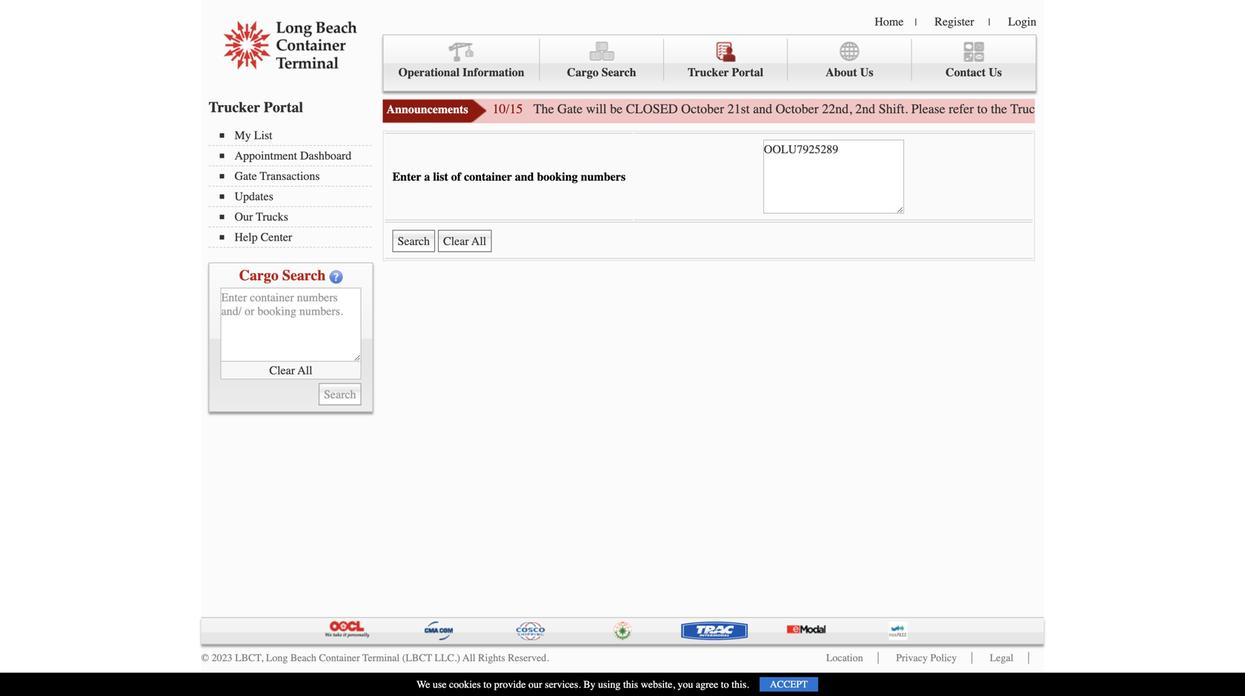 Task type: describe. For each thing, give the bounding box(es) containing it.
we use cookies to provide our services. by using this website, you agree to this.
[[417, 679, 749, 691]]

(lbct
[[402, 653, 432, 664]]

10/15
[[493, 102, 523, 117]]

my
[[235, 129, 251, 142]]

contact us
[[946, 66, 1002, 79]]

help
[[235, 231, 258, 244]]

lbct,
[[235, 653, 263, 664]]

10/15 the gate will be closed october 21st and october 22nd, 2nd shift. please refer to the truck gate hours web page for further gate 
[[493, 102, 1245, 117]]

cargo search inside menu bar
[[567, 66, 636, 79]]

1 | from the left
[[915, 16, 917, 28]]

21st
[[728, 102, 750, 117]]

refer
[[949, 102, 974, 117]]

clear all button
[[221, 362, 361, 380]]

hours
[[1074, 102, 1106, 117]]

0 vertical spatial trucker
[[688, 66, 729, 79]]

2023
[[212, 653, 232, 664]]

you
[[678, 679, 693, 691]]

provide
[[494, 679, 526, 691]]

policy
[[930, 653, 957, 664]]

privacy policy link
[[896, 653, 957, 664]]

home link
[[875, 15, 904, 29]]

1 october from the left
[[681, 102, 724, 117]]

location
[[826, 653, 863, 664]]

appointment
[[235, 149, 297, 163]]

operational information
[[398, 66, 525, 79]]

reserved.
[[508, 653, 549, 664]]

© 2023 lbct, long beach container terminal (lbct llc.) all rights reserved.
[[201, 653, 549, 664]]

dashboard
[[300, 149, 352, 163]]

0 horizontal spatial cargo search
[[239, 267, 326, 284]]

my list link
[[220, 129, 372, 142]]

web
[[1110, 102, 1132, 117]]

all inside button
[[298, 364, 312, 377]]

2 october from the left
[[776, 102, 819, 117]]

about us link
[[788, 39, 912, 81]]

using
[[598, 679, 621, 691]]

updates
[[235, 190, 273, 203]]

this
[[623, 679, 638, 691]]

2 horizontal spatial to
[[977, 102, 988, 117]]

accept button
[[760, 678, 818, 692]]

services.
[[545, 679, 581, 691]]

1 vertical spatial trucker portal
[[209, 99, 303, 116]]

login link
[[1008, 15, 1037, 29]]

cookies
[[449, 679, 481, 691]]

legal
[[990, 653, 1014, 664]]

further
[[1183, 102, 1219, 117]]

container
[[464, 170, 512, 184]]

us for contact us
[[989, 66, 1002, 79]]

use
[[433, 679, 447, 691]]

1 horizontal spatial gate
[[558, 102, 583, 117]]

we
[[417, 679, 430, 691]]

of
[[451, 170, 461, 184]]

1 vertical spatial search
[[282, 267, 326, 284]]

trucker portal inside menu bar
[[688, 66, 763, 79]]

agree
[[696, 679, 718, 691]]

announcements
[[387, 103, 468, 116]]

©
[[201, 653, 209, 664]]

0 vertical spatial cargo
[[567, 66, 599, 79]]

my list appointment dashboard gate transactions updates our trucks help center
[[235, 129, 352, 244]]

operational information link
[[384, 39, 540, 81]]

privacy
[[896, 653, 928, 664]]

0 horizontal spatial portal
[[264, 99, 303, 116]]

Enter container numbers and/ or booking numbers. Press ESC to reset input box text field
[[763, 140, 904, 214]]

gate
[[1222, 102, 1244, 117]]

will
[[586, 102, 607, 117]]

booking
[[537, 170, 578, 184]]

the
[[991, 102, 1007, 117]]

us for about us
[[860, 66, 873, 79]]

about us
[[826, 66, 873, 79]]

page
[[1135, 102, 1160, 117]]

truck
[[1011, 102, 1042, 117]]

our
[[235, 210, 253, 224]]

cargo search link
[[540, 39, 664, 81]]

22nd,
[[822, 102, 852, 117]]

long
[[266, 653, 288, 664]]

enter a list of container and booking numbers
[[392, 170, 626, 184]]

trucker portal link
[[664, 39, 788, 81]]



Task type: locate. For each thing, give the bounding box(es) containing it.
0 horizontal spatial trucker portal
[[209, 99, 303, 116]]

0 vertical spatial menu bar
[[383, 34, 1037, 92]]

cargo search up will
[[567, 66, 636, 79]]

us right "about"
[[860, 66, 873, 79]]

1 horizontal spatial october
[[776, 102, 819, 117]]

appointment dashboard link
[[220, 149, 372, 163]]

cargo search down center
[[239, 267, 326, 284]]

1 horizontal spatial |
[[988, 16, 990, 28]]

0 vertical spatial trucker portal
[[688, 66, 763, 79]]

menu bar containing operational information
[[383, 34, 1037, 92]]

search
[[602, 66, 636, 79], [282, 267, 326, 284]]

1 horizontal spatial cargo
[[567, 66, 599, 79]]

home
[[875, 15, 904, 29]]

0 horizontal spatial menu bar
[[209, 127, 379, 248]]

to
[[977, 102, 988, 117], [483, 679, 492, 691], [721, 679, 729, 691]]

1 vertical spatial portal
[[264, 99, 303, 116]]

0 vertical spatial cargo search
[[567, 66, 636, 79]]

1 horizontal spatial trucker
[[688, 66, 729, 79]]

search down help center link
[[282, 267, 326, 284]]

menu bar
[[383, 34, 1037, 92], [209, 127, 379, 248]]

trucker portal up 21st
[[688, 66, 763, 79]]

1 horizontal spatial us
[[989, 66, 1002, 79]]

portal
[[732, 66, 763, 79], [264, 99, 303, 116]]

clear all
[[269, 364, 312, 377]]

0 vertical spatial search
[[602, 66, 636, 79]]

llc.)
[[435, 653, 460, 664]]

1 vertical spatial trucker
[[209, 99, 260, 116]]

0 horizontal spatial cargo
[[239, 267, 279, 284]]

1 us from the left
[[860, 66, 873, 79]]

0 horizontal spatial us
[[860, 66, 873, 79]]

0 horizontal spatial trucker
[[209, 99, 260, 116]]

transactions
[[260, 169, 320, 183]]

0 vertical spatial and
[[753, 102, 772, 117]]

a
[[424, 170, 430, 184]]

0 horizontal spatial october
[[681, 102, 724, 117]]

us
[[860, 66, 873, 79], [989, 66, 1002, 79]]

| right home link
[[915, 16, 917, 28]]

to left provide
[[483, 679, 492, 691]]

None submit
[[392, 230, 435, 252], [319, 384, 361, 406], [392, 230, 435, 252], [319, 384, 361, 406]]

trucks
[[256, 210, 288, 224]]

0 horizontal spatial gate
[[235, 169, 257, 183]]

portal up 21st
[[732, 66, 763, 79]]

operational
[[398, 66, 460, 79]]

cargo search
[[567, 66, 636, 79], [239, 267, 326, 284]]

location link
[[826, 653, 863, 664]]

all right clear
[[298, 364, 312, 377]]

legal link
[[990, 653, 1014, 664]]

0 horizontal spatial and
[[515, 170, 534, 184]]

for
[[1164, 102, 1179, 117]]

center
[[261, 231, 292, 244]]

numbers
[[581, 170, 626, 184]]

please
[[911, 102, 945, 117]]

portal up my list link
[[264, 99, 303, 116]]

and
[[753, 102, 772, 117], [515, 170, 534, 184]]

2 us from the left
[[989, 66, 1002, 79]]

to left this. on the bottom right of page
[[721, 679, 729, 691]]

the
[[534, 102, 554, 117]]

website,
[[641, 679, 675, 691]]

container
[[319, 653, 360, 664]]

| left the login
[[988, 16, 990, 28]]

trucker portal up list at left
[[209, 99, 303, 116]]

and right 21st
[[753, 102, 772, 117]]

this.
[[732, 679, 749, 691]]

by
[[583, 679, 596, 691]]

1 vertical spatial menu bar
[[209, 127, 379, 248]]

trucker portal
[[688, 66, 763, 79], [209, 99, 303, 116]]

gate up updates
[[235, 169, 257, 183]]

1 vertical spatial all
[[463, 653, 476, 664]]

to left the
[[977, 102, 988, 117]]

list
[[254, 129, 272, 142]]

contact
[[946, 66, 986, 79]]

all right llc.)
[[463, 653, 476, 664]]

0 horizontal spatial |
[[915, 16, 917, 28]]

contact us link
[[912, 39, 1036, 81]]

privacy policy
[[896, 653, 957, 664]]

search up the be
[[602, 66, 636, 79]]

gate
[[558, 102, 583, 117], [1045, 102, 1070, 117], [235, 169, 257, 183]]

Enter container numbers and/ or booking numbers.  text field
[[221, 288, 361, 362]]

help center link
[[220, 231, 372, 244]]

gate transactions link
[[220, 169, 372, 183]]

clear
[[269, 364, 295, 377]]

trucker up 21st
[[688, 66, 729, 79]]

2 | from the left
[[988, 16, 990, 28]]

1 horizontal spatial portal
[[732, 66, 763, 79]]

trucker
[[688, 66, 729, 79], [209, 99, 260, 116]]

0 horizontal spatial search
[[282, 267, 326, 284]]

shift.
[[879, 102, 908, 117]]

october left 21st
[[681, 102, 724, 117]]

1 horizontal spatial menu bar
[[383, 34, 1037, 92]]

us right the contact at the right top of page
[[989, 66, 1002, 79]]

all
[[298, 364, 312, 377], [463, 653, 476, 664]]

accept
[[770, 679, 808, 691]]

cargo down the help
[[239, 267, 279, 284]]

1 vertical spatial cargo search
[[239, 267, 326, 284]]

cargo
[[567, 66, 599, 79], [239, 267, 279, 284]]

rights
[[478, 653, 505, 664]]

gate inside my list appointment dashboard gate transactions updates our trucks help center
[[235, 169, 257, 183]]

enter
[[392, 170, 421, 184]]

october
[[681, 102, 724, 117], [776, 102, 819, 117]]

2nd
[[855, 102, 875, 117]]

2 horizontal spatial gate
[[1045, 102, 1070, 117]]

closed
[[626, 102, 678, 117]]

terminal
[[362, 653, 400, 664]]

gate right the the
[[558, 102, 583, 117]]

1 horizontal spatial all
[[463, 653, 476, 664]]

about
[[826, 66, 857, 79]]

1 horizontal spatial trucker portal
[[688, 66, 763, 79]]

login
[[1008, 15, 1037, 29]]

None button
[[438, 230, 492, 252]]

be
[[610, 102, 623, 117]]

october left 22nd,
[[776, 102, 819, 117]]

information
[[463, 66, 525, 79]]

register link
[[935, 15, 974, 29]]

our trucks link
[[220, 210, 372, 224]]

1 horizontal spatial and
[[753, 102, 772, 117]]

updates link
[[220, 190, 372, 203]]

gate right truck
[[1045, 102, 1070, 117]]

1 horizontal spatial to
[[721, 679, 729, 691]]

|
[[915, 16, 917, 28], [988, 16, 990, 28]]

our
[[528, 679, 542, 691]]

1 horizontal spatial search
[[602, 66, 636, 79]]

0 horizontal spatial to
[[483, 679, 492, 691]]

cargo up will
[[567, 66, 599, 79]]

and left booking
[[515, 170, 534, 184]]

beach
[[291, 653, 316, 664]]

0 horizontal spatial all
[[298, 364, 312, 377]]

list
[[433, 170, 448, 184]]

1 vertical spatial and
[[515, 170, 534, 184]]

trucker up my at left
[[209, 99, 260, 116]]

1 vertical spatial cargo
[[239, 267, 279, 284]]

1 horizontal spatial cargo search
[[567, 66, 636, 79]]

menu bar containing my list
[[209, 127, 379, 248]]

0 vertical spatial all
[[298, 364, 312, 377]]

0 vertical spatial portal
[[732, 66, 763, 79]]



Task type: vqa. For each thing, say whether or not it's contained in the screenshot.
061
no



